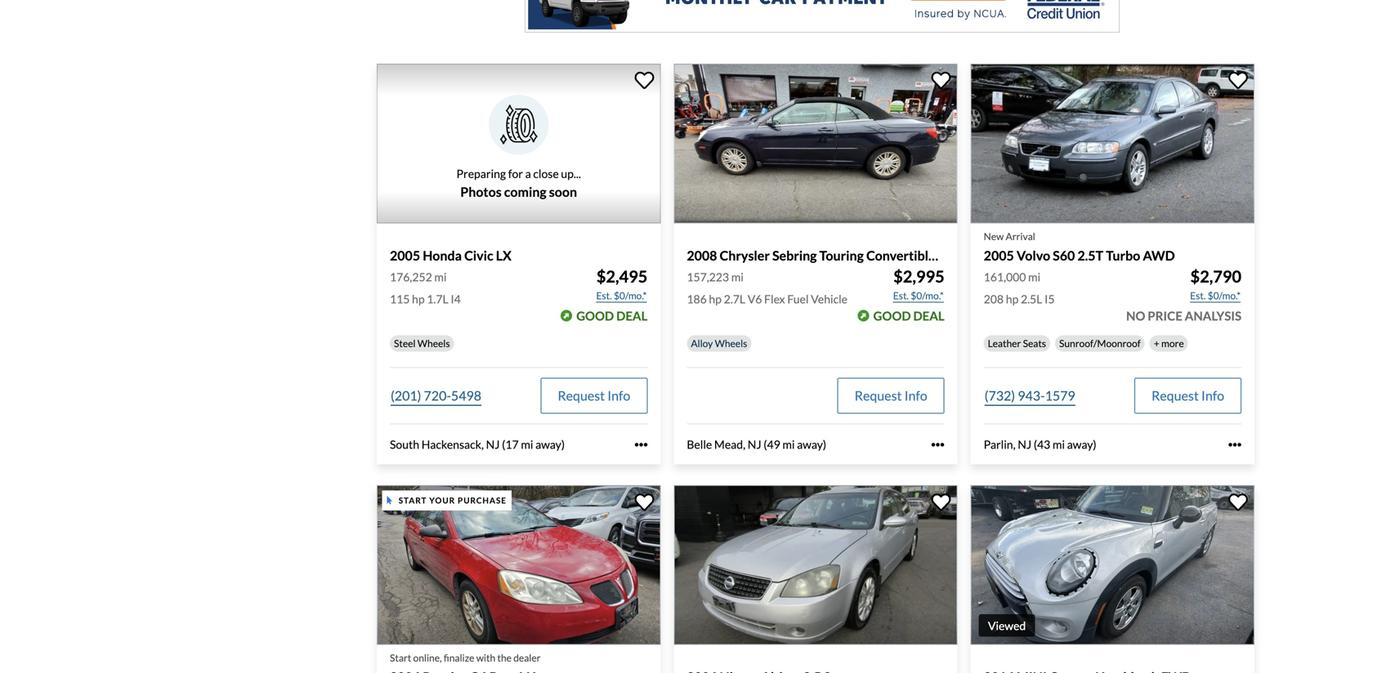 Task type: locate. For each thing, give the bounding box(es) containing it.
1 horizontal spatial 2005
[[984, 248, 1014, 264]]

$0/mo.* for $2,790
[[1208, 290, 1241, 302]]

nj left "(49"
[[748, 438, 762, 452]]

i5
[[1045, 292, 1055, 306]]

3 est. from the left
[[1190, 290, 1206, 302]]

3 away) from the left
[[1067, 438, 1097, 452]]

1579
[[1045, 388, 1076, 404]]

est. down $2,995
[[893, 290, 909, 302]]

1 horizontal spatial request
[[855, 388, 902, 404]]

2 horizontal spatial request info
[[1152, 388, 1225, 404]]

hp inside 157,223 mi 186 hp 2.7l v6 flex fuel vehicle
[[709, 292, 722, 306]]

2 horizontal spatial hp
[[1006, 292, 1019, 306]]

nj for $2,495
[[486, 438, 500, 452]]

advertisement region
[[525, 0, 1120, 33]]

0 horizontal spatial nj
[[486, 438, 500, 452]]

1 horizontal spatial hp
[[709, 292, 722, 306]]

$0/mo.* down $2,495
[[614, 290, 647, 302]]

start
[[399, 496, 427, 506], [390, 652, 411, 664]]

1 ellipsis h image from the left
[[635, 438, 648, 452]]

south
[[390, 438, 419, 452]]

1 request info button from the left
[[541, 378, 648, 414]]

dealer
[[514, 652, 541, 664]]

3 $0/mo.* from the left
[[1208, 290, 1241, 302]]

2005 inside new arrival 2005 volvo s60 2.5t turbo awd
[[984, 248, 1014, 264]]

943-
[[1018, 388, 1045, 404]]

1 est. from the left
[[596, 290, 612, 302]]

0 horizontal spatial away)
[[536, 438, 565, 452]]

0 horizontal spatial ellipsis h image
[[635, 438, 648, 452]]

0 horizontal spatial request
[[558, 388, 605, 404]]

1 vertical spatial start
[[390, 652, 411, 664]]

0 horizontal spatial request info button
[[541, 378, 648, 414]]

viewed link
[[971, 486, 1258, 674]]

nj
[[486, 438, 500, 452], [748, 438, 762, 452], [1018, 438, 1032, 452]]

(17
[[502, 438, 519, 452]]

start for start your purchase
[[399, 496, 427, 506]]

away)
[[536, 438, 565, 452], [797, 438, 827, 452], [1067, 438, 1097, 452]]

your
[[429, 496, 455, 506]]

est. inside $2,495 est. $0/mo.*
[[596, 290, 612, 302]]

request info button
[[541, 378, 648, 414], [838, 378, 945, 414], [1135, 378, 1242, 414]]

2 2005 from the left
[[984, 248, 1014, 264]]

2 horizontal spatial $0/mo.*
[[1208, 290, 1241, 302]]

1 request info from the left
[[558, 388, 631, 404]]

sebring
[[773, 248, 817, 264]]

new
[[984, 230, 1004, 242]]

2 wheels from the left
[[715, 338, 748, 350]]

0 horizontal spatial good
[[577, 309, 614, 323]]

mi up 2.7l
[[732, 270, 744, 284]]

2 good from the left
[[874, 309, 911, 323]]

1 horizontal spatial good deal
[[874, 309, 945, 323]]

2 horizontal spatial request info button
[[1135, 378, 1242, 414]]

0 horizontal spatial est. $0/mo.* button
[[596, 288, 648, 304]]

est. $0/mo.* button
[[596, 288, 648, 304], [893, 288, 945, 304], [1190, 288, 1242, 304]]

1 horizontal spatial ellipsis h image
[[932, 438, 945, 452]]

1 request from the left
[[558, 388, 605, 404]]

2 ellipsis h image from the left
[[932, 438, 945, 452]]

away) right (43
[[1067, 438, 1097, 452]]

hp right 208
[[1006, 292, 1019, 306]]

sheer silver metallic 2006 nissan altima 2.5 s sedan front-wheel drive automatic image
[[674, 486, 958, 645]]

2 horizontal spatial est.
[[1190, 290, 1206, 302]]

vehicle photo unavailable image
[[377, 64, 661, 223]]

0 horizontal spatial good deal
[[577, 309, 648, 323]]

good down $2,495 est. $0/mo.*
[[577, 309, 614, 323]]

est. inside $2,790 est. $0/mo.* no price analysis
[[1190, 290, 1206, 302]]

request info
[[558, 388, 631, 404], [855, 388, 928, 404], [1152, 388, 1225, 404]]

1 horizontal spatial deal
[[914, 309, 945, 323]]

good for $2,995
[[874, 309, 911, 323]]

$2,495 est. $0/mo.*
[[596, 267, 648, 302]]

mi
[[434, 270, 447, 284], [732, 270, 744, 284], [1029, 270, 1041, 284], [521, 438, 533, 452], [783, 438, 795, 452], [1053, 438, 1065, 452]]

belle mead, nj (49 mi away)
[[687, 438, 827, 452]]

est.
[[596, 290, 612, 302], [893, 290, 909, 302], [1190, 290, 1206, 302]]

ellipsis h image
[[635, 438, 648, 452], [932, 438, 945, 452], [1229, 438, 1242, 452]]

$0/mo.*
[[614, 290, 647, 302], [911, 290, 944, 302], [1208, 290, 1241, 302]]

chrysler
[[720, 248, 770, 264]]

with
[[476, 652, 496, 664]]

away) right "(49"
[[797, 438, 827, 452]]

2 horizontal spatial request
[[1152, 388, 1199, 404]]

more
[[1162, 338, 1184, 350]]

1 horizontal spatial wheels
[[715, 338, 748, 350]]

away) right "(17"
[[536, 438, 565, 452]]

$0/mo.* down $2,995
[[911, 290, 944, 302]]

1 nj from the left
[[486, 438, 500, 452]]

2005 down new
[[984, 248, 1014, 264]]

away) for $2,495
[[536, 438, 565, 452]]

wheels right alloy
[[715, 338, 748, 350]]

request info button for (201) 720-5498
[[541, 378, 648, 414]]

1 horizontal spatial request info
[[855, 388, 928, 404]]

0 horizontal spatial info
[[608, 388, 631, 404]]

2 horizontal spatial away)
[[1067, 438, 1097, 452]]

2 $0/mo.* from the left
[[911, 290, 944, 302]]

info
[[608, 388, 631, 404], [905, 388, 928, 404], [1202, 388, 1225, 404]]

start right the "mouse pointer" icon
[[399, 496, 427, 506]]

1 good deal from the left
[[577, 309, 648, 323]]

2 hp from the left
[[709, 292, 722, 306]]

purchase
[[458, 496, 507, 506]]

0 horizontal spatial $0/mo.*
[[614, 290, 647, 302]]

flex
[[764, 292, 785, 306]]

2.5t
[[1078, 248, 1104, 264]]

honda
[[423, 248, 462, 264]]

1 good from the left
[[577, 309, 614, 323]]

0 horizontal spatial request info
[[558, 388, 631, 404]]

2 info from the left
[[905, 388, 928, 404]]

1 est. $0/mo.* button from the left
[[596, 288, 648, 304]]

0 horizontal spatial wheels
[[418, 338, 450, 350]]

2008
[[687, 248, 717, 264]]

1 $0/mo.* from the left
[[614, 290, 647, 302]]

nj for $2,995
[[748, 438, 762, 452]]

2 horizontal spatial ellipsis h image
[[1229, 438, 1242, 452]]

request for (732) 943-1579
[[1152, 388, 1199, 404]]

est. $0/mo.* button down $2,995
[[893, 288, 945, 304]]

mouse pointer image
[[387, 497, 392, 505]]

parlin,
[[984, 438, 1016, 452]]

1 horizontal spatial est. $0/mo.* button
[[893, 288, 945, 304]]

0 horizontal spatial est.
[[596, 290, 612, 302]]

hp right 115
[[412, 292, 425, 306]]

1 deal from the left
[[617, 309, 648, 323]]

deal for $2,495
[[617, 309, 648, 323]]

720-
[[424, 388, 451, 404]]

good deal down $2,495 est. $0/mo.*
[[577, 309, 648, 323]]

1 wheels from the left
[[418, 338, 450, 350]]

est. down $2,495
[[596, 290, 612, 302]]

good
[[577, 309, 614, 323], [874, 309, 911, 323]]

$0/mo.* inside $2,495 est. $0/mo.*
[[614, 290, 647, 302]]

2 horizontal spatial nj
[[1018, 438, 1032, 452]]

good deal down $2,995 est. $0/mo.*
[[874, 309, 945, 323]]

hp
[[412, 292, 425, 306], [709, 292, 722, 306], [1006, 292, 1019, 306]]

(732) 943-1579
[[985, 388, 1076, 404]]

1 hp from the left
[[412, 292, 425, 306]]

2 est. $0/mo.* button from the left
[[893, 288, 945, 304]]

(201)
[[391, 388, 421, 404]]

1 away) from the left
[[536, 438, 565, 452]]

3 hp from the left
[[1006, 292, 1019, 306]]

2005 up the 176,252
[[390, 248, 420, 264]]

good deal
[[577, 309, 648, 323], [874, 309, 945, 323]]

ellipsis h image for $2,495
[[635, 438, 648, 452]]

deal down $2,495 est. $0/mo.*
[[617, 309, 648, 323]]

0 horizontal spatial hp
[[412, 292, 425, 306]]

deal down $2,995 est. $0/mo.*
[[914, 309, 945, 323]]

arrival
[[1006, 230, 1036, 242]]

208
[[984, 292, 1004, 306]]

2 deal from the left
[[914, 309, 945, 323]]

1 horizontal spatial nj
[[748, 438, 762, 452]]

1 info from the left
[[608, 388, 631, 404]]

hp inside '161,000 mi 208 hp 2.5l i5'
[[1006, 292, 1019, 306]]

hp right 186
[[709, 292, 722, 306]]

$0/mo.* down $2,790
[[1208, 290, 1241, 302]]

mi down honda
[[434, 270, 447, 284]]

2005 honda civic lx
[[390, 248, 512, 264]]

mi down volvo
[[1029, 270, 1041, 284]]

est. $0/mo.* button down $2,790
[[1190, 288, 1242, 304]]

3 request info from the left
[[1152, 388, 1225, 404]]

request
[[558, 388, 605, 404], [855, 388, 902, 404], [1152, 388, 1199, 404]]

convertible
[[867, 248, 936, 264]]

0 vertical spatial start
[[399, 496, 427, 506]]

wheels for $2,995
[[715, 338, 748, 350]]

deal
[[617, 309, 648, 323], [914, 309, 945, 323]]

viewed
[[988, 619, 1026, 633]]

2 nj from the left
[[748, 438, 762, 452]]

(43
[[1034, 438, 1051, 452]]

1 horizontal spatial info
[[905, 388, 928, 404]]

$2,995
[[894, 267, 945, 287]]

ellipsis h image for $2,995
[[932, 438, 945, 452]]

mi inside 157,223 mi 186 hp 2.7l v6 flex fuel vehicle
[[732, 270, 744, 284]]

the
[[497, 652, 512, 664]]

3 info from the left
[[1202, 388, 1225, 404]]

nj left "(17"
[[486, 438, 500, 452]]

parlin, nj (43 mi away)
[[984, 438, 1097, 452]]

no
[[1127, 309, 1146, 323]]

nj left (43
[[1018, 438, 1032, 452]]

hp for $2,995
[[709, 292, 722, 306]]

2 good deal from the left
[[874, 309, 945, 323]]

est. $0/mo.* button down $2,495
[[596, 288, 648, 304]]

sunroof/moonroof
[[1060, 338, 1141, 350]]

0 horizontal spatial deal
[[617, 309, 648, 323]]

online,
[[413, 652, 442, 664]]

est. up analysis
[[1190, 290, 1206, 302]]

start left online,
[[390, 652, 411, 664]]

176,252 mi 115 hp 1.7l i4
[[390, 270, 461, 306]]

3 request from the left
[[1152, 388, 1199, 404]]

good down $2,995 est. $0/mo.*
[[874, 309, 911, 323]]

2 horizontal spatial est. $0/mo.* button
[[1190, 288, 1242, 304]]

$0/mo.* inside $2,790 est. $0/mo.* no price analysis
[[1208, 290, 1241, 302]]

fuel
[[788, 292, 809, 306]]

1 horizontal spatial good
[[874, 309, 911, 323]]

3 request info button from the left
[[1135, 378, 1242, 414]]

2 horizontal spatial info
[[1202, 388, 1225, 404]]

start for start online, finalize with the dealer
[[390, 652, 411, 664]]

1 horizontal spatial est.
[[893, 290, 909, 302]]

civic
[[464, 248, 494, 264]]

hp inside 176,252 mi 115 hp 1.7l i4
[[412, 292, 425, 306]]

0 horizontal spatial 2005
[[390, 248, 420, 264]]

red 2006 pontiac g6 base v6 sedan front-wheel drive automatic image
[[377, 486, 661, 645]]

start your purchase
[[399, 496, 507, 506]]

3 est. $0/mo.* button from the left
[[1190, 288, 1242, 304]]

2 request from the left
[[855, 388, 902, 404]]

1 horizontal spatial away)
[[797, 438, 827, 452]]

2 est. from the left
[[893, 290, 909, 302]]

$0/mo.* inside $2,995 est. $0/mo.*
[[911, 290, 944, 302]]

2 away) from the left
[[797, 438, 827, 452]]

1 horizontal spatial request info button
[[838, 378, 945, 414]]

wheels right steel
[[418, 338, 450, 350]]

3 ellipsis h image from the left
[[1229, 438, 1242, 452]]

1 horizontal spatial $0/mo.*
[[911, 290, 944, 302]]

wheels
[[418, 338, 450, 350], [715, 338, 748, 350]]

est. inside $2,995 est. $0/mo.*
[[893, 290, 909, 302]]

$2,790
[[1191, 267, 1242, 287]]



Task type: vqa. For each thing, say whether or not it's contained in the screenshot.
"1.8L"
no



Task type: describe. For each thing, give the bounding box(es) containing it.
steel wheels
[[394, 338, 450, 350]]

est. for $2,995
[[893, 290, 909, 302]]

$0/mo.* for $2,995
[[911, 290, 944, 302]]

2 request info from the left
[[855, 388, 928, 404]]

alloy wheels
[[691, 338, 748, 350]]

volvo
[[1017, 248, 1051, 264]]

161,000
[[984, 270, 1026, 284]]

good deal for $2,995
[[874, 309, 945, 323]]

price
[[1148, 309, 1183, 323]]

2.5l
[[1021, 292, 1043, 306]]

finalize
[[444, 652, 475, 664]]

5498
[[451, 388, 482, 404]]

request for (201) 720-5498
[[558, 388, 605, 404]]

+
[[1154, 338, 1160, 350]]

seats
[[1023, 338, 1046, 350]]

turbo
[[1106, 248, 1141, 264]]

(732)
[[985, 388, 1016, 404]]

est. $0/mo.* button for $2,995
[[893, 288, 945, 304]]

start online, finalize with the dealer
[[390, 652, 541, 664]]

$0/mo.* for $2,495
[[614, 290, 647, 302]]

mi right "(17"
[[521, 438, 533, 452]]

info for (201) 720-5498
[[608, 388, 631, 404]]

(201) 720-5498
[[391, 388, 482, 404]]

steel
[[394, 338, 416, 350]]

request info for (732) 943-1579
[[1152, 388, 1225, 404]]

hp for $2,790
[[1006, 292, 1019, 306]]

hp for $2,495
[[412, 292, 425, 306]]

(201) 720-5498 button
[[390, 378, 482, 414]]

$2,790 est. $0/mo.* no price analysis
[[1127, 267, 1242, 323]]

157,223
[[687, 270, 729, 284]]

fwd
[[938, 248, 969, 264]]

alloy
[[691, 338, 713, 350]]

est. $0/mo.* button for $2,790
[[1190, 288, 1242, 304]]

161,000 mi 208 hp 2.5l i5
[[984, 270, 1055, 306]]

$2,995 est. $0/mo.*
[[893, 267, 945, 302]]

115
[[390, 292, 410, 306]]

i4
[[451, 292, 461, 306]]

mi right (43
[[1053, 438, 1065, 452]]

186
[[687, 292, 707, 306]]

2.7l
[[724, 292, 746, 306]]

deal for $2,995
[[914, 309, 945, 323]]

request info button for (732) 943-1579
[[1135, 378, 1242, 414]]

1 2005 from the left
[[390, 248, 420, 264]]

leather seats
[[988, 338, 1046, 350]]

new arrival 2005 volvo s60 2.5t turbo awd
[[984, 230, 1175, 264]]

2 request info button from the left
[[838, 378, 945, 414]]

$2,495
[[597, 267, 648, 287]]

lx
[[496, 248, 512, 264]]

hackensack,
[[422, 438, 484, 452]]

awd
[[1143, 248, 1175, 264]]

south hackensack, nj (17 mi away)
[[390, 438, 565, 452]]

leather
[[988, 338, 1021, 350]]

157,223 mi 186 hp 2.7l v6 flex fuel vehicle
[[687, 270, 848, 306]]

analysis
[[1185, 309, 1242, 323]]

mi inside 176,252 mi 115 hp 1.7l i4
[[434, 270, 447, 284]]

1.7l
[[427, 292, 449, 306]]

touring
[[820, 248, 864, 264]]

+ more
[[1154, 338, 1184, 350]]

vehicle
[[811, 292, 848, 306]]

176,252
[[390, 270, 432, 284]]

away) for $2,995
[[797, 438, 827, 452]]

info for (732) 943-1579
[[1202, 388, 1225, 404]]

v6
[[748, 292, 762, 306]]

mead,
[[715, 438, 746, 452]]

request info for (201) 720-5498
[[558, 388, 631, 404]]

gray 2005 volvo s60 2.5t turbo awd sedan all-wheel drive automatic image
[[971, 64, 1255, 223]]

est. $0/mo.* button for $2,495
[[596, 288, 648, 304]]

est. for $2,790
[[1190, 290, 1206, 302]]

mi inside '161,000 mi 208 hp 2.5l i5'
[[1029, 270, 1041, 284]]

silver 2014 mini cooper hatchback fwd hatchback front-wheel drive 6-speed automatic image
[[971, 486, 1255, 645]]

good deal for $2,495
[[577, 309, 648, 323]]

good for $2,495
[[577, 309, 614, 323]]

3 nj from the left
[[1018, 438, 1032, 452]]

2008 chrysler sebring touring convertible fwd
[[687, 248, 969, 264]]

mi right "(49"
[[783, 438, 795, 452]]

est. for $2,495
[[596, 290, 612, 302]]

(49
[[764, 438, 781, 452]]

(732) 943-1579 button
[[984, 378, 1077, 414]]

s60
[[1053, 248, 1075, 264]]

belle
[[687, 438, 712, 452]]

wheels for $2,495
[[418, 338, 450, 350]]



